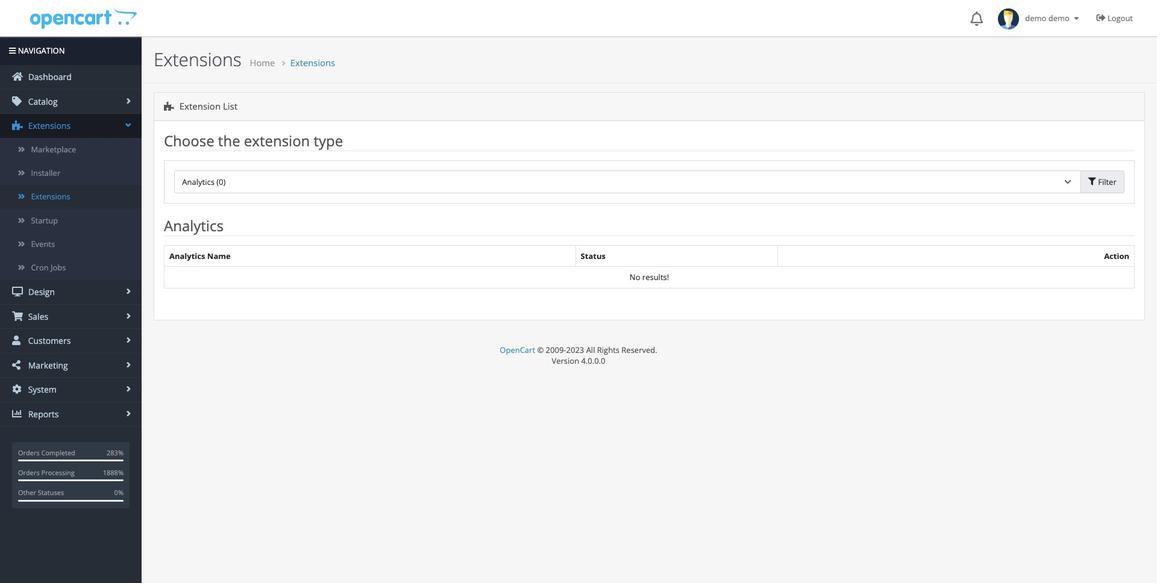 Task type: describe. For each thing, give the bounding box(es) containing it.
design link
[[0, 280, 142, 304]]

4.0.0.0
[[581, 355, 605, 366]]

version
[[552, 355, 579, 366]]

demo demo
[[1019, 13, 1072, 24]]

results!
[[642, 272, 669, 283]]

bars image
[[9, 47, 16, 55]]

©
[[537, 345, 544, 355]]

choose
[[164, 131, 214, 150]]

type
[[314, 131, 343, 150]]

marketing link
[[0, 354, 142, 378]]

filter image
[[1088, 178, 1096, 186]]

dashboard link
[[0, 65, 142, 89]]

opencart © 2009-2023 all rights reserved. version 4.0.0.0
[[500, 345, 657, 366]]

logout
[[1108, 13, 1133, 24]]

opencart link
[[500, 345, 535, 355]]

orders for orders processing
[[18, 468, 40, 477]]

extensions link for marketplace link
[[0, 185, 142, 209]]

design
[[26, 286, 55, 298]]

other
[[18, 489, 36, 498]]

extension
[[179, 100, 221, 112]]

home
[[250, 57, 275, 69]]

0%
[[114, 489, 124, 498]]

puzzle piece image for extension list
[[164, 102, 174, 111]]

cron jobs link
[[0, 256, 142, 280]]

dashboard
[[26, 71, 72, 83]]

1 demo from the left
[[1025, 13, 1047, 24]]

processing
[[41, 468, 75, 477]]

sign out alt image
[[1097, 13, 1106, 22]]

customers link
[[0, 329, 142, 353]]

chart bar image
[[12, 409, 23, 419]]

demo demo image
[[998, 8, 1019, 30]]

bell image
[[971, 11, 983, 26]]

marketplace
[[31, 144, 76, 155]]

2023
[[566, 345, 584, 355]]

puzzle piece image for extensions
[[12, 121, 23, 130]]

opencart image
[[29, 7, 137, 29]]

shopping cart image
[[12, 311, 23, 321]]

startup
[[31, 215, 58, 226]]

catalog
[[26, 96, 58, 107]]

marketplace link
[[0, 138, 142, 162]]

0 vertical spatial extensions link
[[290, 57, 335, 69]]

installer
[[31, 168, 60, 179]]

extension list
[[177, 100, 238, 112]]

demo demo link
[[992, 0, 1088, 36]]

jobs
[[51, 262, 66, 273]]

home image
[[12, 72, 23, 81]]

orders for orders completed
[[18, 448, 40, 457]]

reports link
[[0, 403, 142, 427]]

reports
[[26, 409, 59, 420]]

sales link
[[0, 305, 142, 329]]

no
[[630, 272, 640, 283]]

extensions down the installer
[[31, 191, 70, 202]]

events
[[31, 239, 55, 249]]

analytics name
[[169, 251, 231, 262]]



Task type: vqa. For each thing, say whether or not it's contained in the screenshot.
Reports link
yes



Task type: locate. For each thing, give the bounding box(es) containing it.
cog image
[[12, 385, 23, 394]]

extensions link down the installer
[[0, 185, 142, 209]]

1 vertical spatial puzzle piece image
[[12, 121, 23, 130]]

filter
[[1096, 176, 1117, 187]]

analytics for analytics name
[[169, 251, 205, 262]]

extensions link down catalog link
[[0, 114, 142, 138]]

customers
[[26, 335, 71, 347]]

1 vertical spatial extensions link
[[0, 114, 142, 138]]

puzzle piece image left extension
[[164, 102, 174, 111]]

orders up other
[[18, 468, 40, 477]]

demo right "demo demo" image
[[1025, 13, 1047, 24]]

puzzle piece image down the tag icon
[[12, 121, 23, 130]]

status
[[581, 251, 606, 262]]

marketing
[[26, 360, 68, 371]]

orders up orders processing
[[18, 448, 40, 457]]

orders completed
[[18, 448, 75, 457]]

no results!
[[630, 272, 669, 283]]

name
[[207, 251, 231, 262]]

0 vertical spatial puzzle piece image
[[164, 102, 174, 111]]

navigation
[[16, 45, 65, 56]]

extensions up extension
[[154, 47, 242, 72]]

action
[[1104, 251, 1130, 262]]

list
[[223, 100, 238, 112]]

installer link
[[0, 162, 142, 185]]

extensions right home
[[290, 57, 335, 69]]

2009-
[[546, 345, 566, 355]]

2 orders from the top
[[18, 468, 40, 477]]

orders
[[18, 448, 40, 457], [18, 468, 40, 477]]

home link
[[250, 57, 275, 69]]

0 horizontal spatial puzzle piece image
[[12, 121, 23, 130]]

opencart
[[500, 345, 535, 355]]

1 vertical spatial analytics
[[169, 251, 205, 262]]

orders processing
[[18, 468, 75, 477]]

startup link
[[0, 209, 142, 232]]

0 horizontal spatial demo
[[1025, 13, 1047, 24]]

statuses
[[38, 489, 64, 498]]

extensions link right home
[[290, 57, 335, 69]]

reserved.
[[622, 345, 657, 355]]

extension
[[244, 131, 310, 150]]

extensions up "marketplace"
[[26, 120, 71, 132]]

system
[[26, 384, 57, 396]]

2 vertical spatial extensions link
[[0, 185, 142, 209]]

analytics for analytics
[[164, 216, 224, 235]]

extensions
[[154, 47, 242, 72], [290, 57, 335, 69], [26, 120, 71, 132], [31, 191, 70, 202]]

0 vertical spatial orders
[[18, 448, 40, 457]]

demo left caret down image on the right
[[1049, 13, 1070, 24]]

other statuses
[[18, 489, 64, 498]]

user image
[[12, 336, 23, 346]]

1888%
[[103, 468, 124, 477]]

share alt image
[[12, 360, 23, 370]]

analytics up analytics name
[[164, 216, 224, 235]]

1 vertical spatial orders
[[18, 468, 40, 477]]

catalog link
[[0, 90, 142, 114]]

logout link
[[1088, 0, 1145, 36]]

events link
[[0, 232, 142, 256]]

analytics left name
[[169, 251, 205, 262]]

all
[[586, 345, 595, 355]]

extensions link
[[290, 57, 335, 69], [0, 114, 142, 138], [0, 185, 142, 209]]

283%
[[107, 448, 124, 457]]

1 horizontal spatial puzzle piece image
[[164, 102, 174, 111]]

sales
[[26, 311, 48, 322]]

caret down image
[[1072, 14, 1082, 22]]

extensions link for "dashboard" link
[[0, 114, 142, 138]]

puzzle piece image
[[164, 102, 174, 111], [12, 121, 23, 130]]

analytics
[[164, 216, 224, 235], [169, 251, 205, 262]]

2 demo from the left
[[1049, 13, 1070, 24]]

cron jobs
[[31, 262, 66, 273]]

the
[[218, 131, 240, 150]]

puzzle piece image inside extensions link
[[12, 121, 23, 130]]

0 vertical spatial analytics
[[164, 216, 224, 235]]

choose the extension type
[[164, 131, 343, 150]]

demo
[[1025, 13, 1047, 24], [1049, 13, 1070, 24]]

1 horizontal spatial demo
[[1049, 13, 1070, 24]]

rights
[[597, 345, 620, 355]]

system link
[[0, 378, 142, 402]]

tag image
[[12, 96, 23, 106]]

desktop image
[[12, 287, 23, 297]]

1 orders from the top
[[18, 448, 40, 457]]

cron
[[31, 262, 49, 273]]

completed
[[41, 448, 75, 457]]



